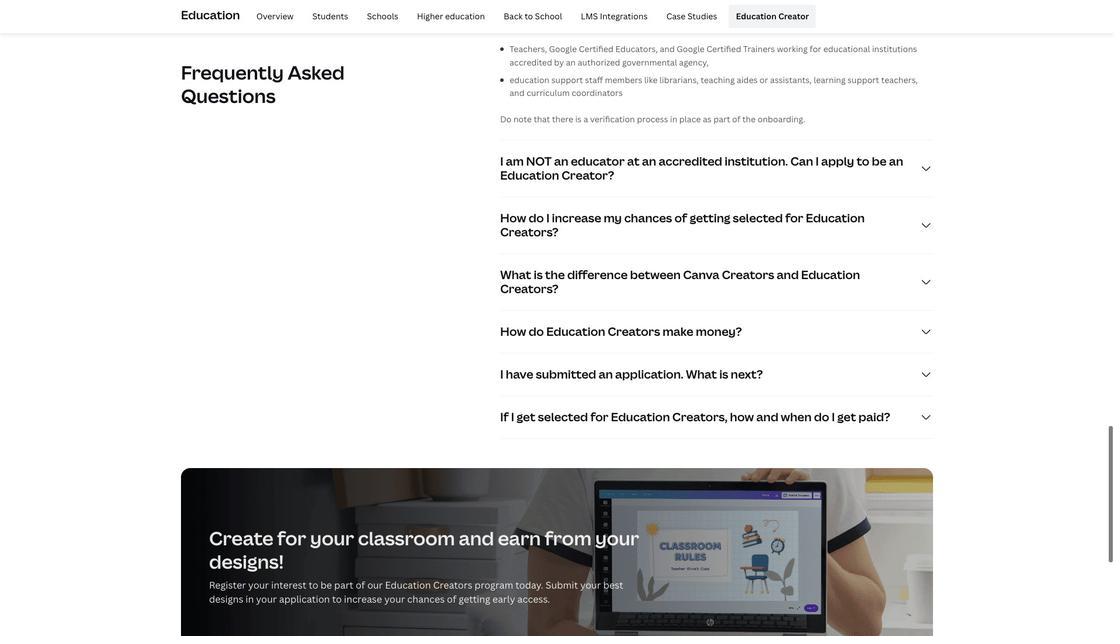 Task type: locate. For each thing, give the bounding box(es) containing it.
education creator
[[736, 10, 809, 22]]

education right higher on the top left of the page
[[445, 10, 485, 22]]

do
[[500, 114, 511, 125]]

from
[[545, 526, 591, 551]]

certified up authorized
[[579, 44, 613, 55]]

lms integrations link
[[574, 5, 655, 28]]

difference
[[567, 267, 628, 283]]

program
[[475, 579, 513, 592]]

google
[[549, 44, 577, 55], [677, 44, 705, 55]]

part right as
[[713, 114, 730, 125]]

an right submitted
[[599, 367, 613, 382]]

2 get from the left
[[837, 409, 856, 425]]

increase
[[552, 210, 601, 226], [344, 593, 382, 606]]

how inside dropdown button
[[500, 324, 526, 340]]

integrations
[[600, 10, 648, 22]]

i left am on the top of the page
[[500, 153, 503, 169]]

creators inside create for your classroom and earn from your designs! register your interest to be part of our education creators program today. submit your best designs in your application to increase your chances of getting early access.
[[433, 579, 472, 592]]

i am not an educator at an accredited institution. can i apply to be an education creator?
[[500, 153, 903, 183]]

for
[[810, 44, 821, 55], [785, 210, 803, 226], [590, 409, 609, 425], [277, 526, 306, 551]]

education up curriculum
[[510, 74, 549, 86]]

institution.
[[725, 153, 788, 169]]

case studies
[[666, 10, 717, 22]]

curriculum
[[527, 88, 570, 99]]

do inside the if i get selected for education creators, how and when do i get paid? dropdown button
[[814, 409, 829, 425]]

0 horizontal spatial what
[[500, 267, 531, 283]]

do up have
[[529, 324, 544, 340]]

there
[[552, 114, 573, 125]]

how
[[500, 210, 526, 226], [500, 324, 526, 340]]

1 vertical spatial do
[[529, 324, 544, 340]]

assistants,
[[770, 74, 812, 86]]

0 vertical spatial accredited
[[510, 57, 552, 68]]

get right if
[[517, 409, 535, 425]]

accredited inside teachers, google certified educators, and google certified trainers working for educational institutions accredited by an authorized governmental agency,
[[510, 57, 552, 68]]

creators up i have submitted an application. what is next?
[[608, 324, 660, 340]]

1 horizontal spatial is
[[575, 114, 582, 125]]

1 horizontal spatial education
[[510, 74, 549, 86]]

chances inside create for your classroom and earn from your designs! register your interest to be part of our education creators program today. submit your best designs in your application to increase your chances of getting early access.
[[407, 593, 445, 606]]

onboarding.
[[758, 114, 805, 125]]

how do education creators make money?
[[500, 324, 742, 340]]

education inside menu bar
[[445, 10, 485, 22]]

back to school link
[[497, 5, 569, 28]]

1 vertical spatial is
[[534, 267, 543, 283]]

for right the working
[[810, 44, 821, 55]]

0 vertical spatial part
[[713, 114, 730, 125]]

0 vertical spatial creators
[[722, 267, 774, 283]]

members
[[605, 74, 642, 86]]

frequently
[[181, 60, 284, 85]]

1 creators? from the top
[[500, 224, 559, 240]]

creators inside dropdown button
[[608, 324, 660, 340]]

submitted
[[536, 367, 596, 382]]

2 vertical spatial do
[[814, 409, 829, 425]]

for down can
[[785, 210, 803, 226]]

1 horizontal spatial what
[[686, 367, 717, 382]]

agency,
[[679, 57, 709, 68]]

1 horizontal spatial chances
[[624, 210, 672, 226]]

0 horizontal spatial education
[[445, 10, 485, 22]]

be
[[872, 153, 887, 169], [320, 579, 332, 592]]

selected down submitted
[[538, 409, 588, 425]]

0 horizontal spatial get
[[517, 409, 535, 425]]

0 horizontal spatial creators
[[433, 579, 472, 592]]

education
[[445, 10, 485, 22], [510, 74, 549, 86]]

0 vertical spatial increase
[[552, 210, 601, 226]]

0 vertical spatial getting
[[690, 210, 730, 226]]

support
[[551, 74, 583, 86], [848, 74, 879, 86]]

education
[[181, 7, 240, 23], [736, 10, 776, 22], [500, 167, 559, 183], [806, 210, 865, 226], [801, 267, 860, 283], [546, 324, 605, 340], [611, 409, 670, 425], [385, 579, 431, 592]]

the inside the what is the difference between canva creators and education creators?
[[545, 267, 565, 283]]

certified up teaching
[[707, 44, 741, 55]]

i left have
[[500, 367, 503, 382]]

google up agency,
[[677, 44, 705, 55]]

0 horizontal spatial selected
[[538, 409, 588, 425]]

for inside teachers, google certified educators, and google certified trainers working for educational institutions accredited by an authorized governmental agency,
[[810, 44, 821, 55]]

1 vertical spatial education
[[510, 74, 549, 86]]

what is the difference between canva creators and education creators? button
[[500, 254, 933, 310]]

in right designs
[[246, 593, 254, 606]]

lms integrations
[[581, 10, 648, 22]]

be inside the i am not an educator at an accredited institution. can i apply to be an education creator?
[[872, 153, 887, 169]]

1 horizontal spatial the
[[742, 114, 756, 125]]

0 horizontal spatial is
[[534, 267, 543, 283]]

selected down institution.
[[733, 210, 783, 226]]

is inside the what is the difference between canva creators and education creators?
[[534, 267, 543, 283]]

i down the not
[[546, 210, 550, 226]]

in left place
[[670, 114, 677, 125]]

0 horizontal spatial in
[[246, 593, 254, 606]]

what is the difference between canva creators and education creators?
[[500, 267, 860, 297]]

1 horizontal spatial accredited
[[659, 153, 722, 169]]

menu bar containing overview
[[245, 5, 816, 28]]

education inside how do i increase my chances of getting selected for education creators?
[[806, 210, 865, 226]]

creators?
[[500, 224, 559, 240], [500, 281, 559, 297]]

our
[[367, 579, 383, 592]]

part left our
[[334, 579, 353, 592]]

1 vertical spatial how
[[500, 324, 526, 340]]

1 vertical spatial in
[[246, 593, 254, 606]]

librarians,
[[660, 74, 699, 86]]

be up application at the bottom of page
[[320, 579, 332, 592]]

0 vertical spatial how
[[500, 210, 526, 226]]

2 horizontal spatial creators
[[722, 267, 774, 283]]

and inside the if i get selected for education creators, how and when do i get paid? dropdown button
[[756, 409, 778, 425]]

1 vertical spatial the
[[545, 267, 565, 283]]

0 horizontal spatial chances
[[407, 593, 445, 606]]

school
[[535, 10, 562, 22]]

and inside "education support staff members like librarians, teaching aides or assistants, learning support teachers, and curriculum coordinators"
[[510, 88, 525, 99]]

0 horizontal spatial accredited
[[510, 57, 552, 68]]

0 vertical spatial creators?
[[500, 224, 559, 240]]

1 horizontal spatial google
[[677, 44, 705, 55]]

for down i have submitted an application. what is next?
[[590, 409, 609, 425]]

i right when
[[832, 409, 835, 425]]

creators? inside the what is the difference between canva creators and education creators?
[[500, 281, 559, 297]]

like
[[644, 74, 658, 86]]

getting down i am not an educator at an accredited institution. can i apply to be an education creator? "dropdown button"
[[690, 210, 730, 226]]

0 vertical spatial the
[[742, 114, 756, 125]]

creators? inside how do i increase my chances of getting selected for education creators?
[[500, 224, 559, 240]]

0 vertical spatial in
[[670, 114, 677, 125]]

1 vertical spatial be
[[320, 579, 332, 592]]

1 horizontal spatial creators
[[608, 324, 660, 340]]

do
[[529, 210, 544, 226], [529, 324, 544, 340], [814, 409, 829, 425]]

of right as
[[732, 114, 740, 125]]

i inside how do i increase my chances of getting selected for education creators?
[[546, 210, 550, 226]]

0 vertical spatial selected
[[733, 210, 783, 226]]

increase inside create for your classroom and earn from your designs! register your interest to be part of our education creators program today. submit your best designs in your application to increase your chances of getting early access.
[[344, 593, 382, 606]]

1 vertical spatial getting
[[459, 593, 490, 606]]

creators left 'program'
[[433, 579, 472, 592]]

1 vertical spatial what
[[686, 367, 717, 382]]

accredited inside the i am not an educator at an accredited institution. can i apply to be an education creator?
[[659, 153, 722, 169]]

educational
[[823, 44, 870, 55]]

by
[[554, 57, 564, 68]]

1 vertical spatial chances
[[407, 593, 445, 606]]

how do i increase my chances of getting selected for education creators? button
[[500, 197, 933, 254]]

schools link
[[360, 5, 405, 28]]

i
[[500, 153, 503, 169], [816, 153, 819, 169], [546, 210, 550, 226], [500, 367, 503, 382], [511, 409, 514, 425], [832, 409, 835, 425]]

do inside how do i increase my chances of getting selected for education creators?
[[529, 210, 544, 226]]

do for i
[[529, 210, 544, 226]]

getting down 'program'
[[459, 593, 490, 606]]

the left difference
[[545, 267, 565, 283]]

how up have
[[500, 324, 526, 340]]

do right when
[[814, 409, 829, 425]]

0 vertical spatial do
[[529, 210, 544, 226]]

how do education creators make money? button
[[500, 311, 933, 353]]

google up by
[[549, 44, 577, 55]]

education inside the i am not an educator at an accredited institution. can i apply to be an education creator?
[[500, 167, 559, 183]]

do down the not
[[529, 210, 544, 226]]

creators,
[[672, 409, 728, 425]]

as
[[703, 114, 711, 125]]

apply
[[821, 153, 854, 169]]

selected
[[733, 210, 783, 226], [538, 409, 588, 425]]

0 horizontal spatial getting
[[459, 593, 490, 606]]

get left paid?
[[837, 409, 856, 425]]

register
[[209, 579, 246, 592]]

1 horizontal spatial certified
[[707, 44, 741, 55]]

how
[[730, 409, 754, 425]]

chances
[[624, 210, 672, 226], [407, 593, 445, 606]]

2 horizontal spatial is
[[719, 367, 728, 382]]

support right the learning
[[848, 74, 879, 86]]

0 horizontal spatial google
[[549, 44, 577, 55]]

higher education link
[[410, 5, 492, 28]]

and
[[660, 44, 675, 55], [510, 88, 525, 99], [777, 267, 799, 283], [756, 409, 778, 425], [459, 526, 494, 551]]

1 vertical spatial accredited
[[659, 153, 722, 169]]

education support staff members like librarians, teaching aides or assistants, learning support teachers, and curriculum coordinators
[[510, 74, 918, 99]]

accredited down teachers,
[[510, 57, 552, 68]]

of down the i am not an educator at an accredited institution. can i apply to be an education creator?
[[674, 210, 687, 226]]

teachers,
[[881, 74, 918, 86]]

0 vertical spatial what
[[500, 267, 531, 283]]

and inside the what is the difference between canva creators and education creators?
[[777, 267, 799, 283]]

we are currently accepting applications from:
[[500, 13, 680, 24]]

am
[[506, 153, 524, 169]]

for inside the if i get selected for education creators, how and when do i get paid? dropdown button
[[590, 409, 609, 425]]

1 vertical spatial increase
[[344, 593, 382, 606]]

1 horizontal spatial getting
[[690, 210, 730, 226]]

frequently asked questions
[[181, 60, 345, 108]]

authorized
[[578, 57, 620, 68]]

1 horizontal spatial be
[[872, 153, 887, 169]]

governmental
[[622, 57, 677, 68]]

1 horizontal spatial get
[[837, 409, 856, 425]]

to up application at the bottom of page
[[309, 579, 318, 592]]

1 horizontal spatial increase
[[552, 210, 601, 226]]

an right by
[[566, 57, 576, 68]]

accredited down place
[[659, 153, 722, 169]]

1 how from the top
[[500, 210, 526, 226]]

how inside how do i increase my chances of getting selected for education creators?
[[500, 210, 526, 226]]

of left early
[[447, 593, 456, 606]]

the left onboarding. on the right top of the page
[[742, 114, 756, 125]]

an
[[566, 57, 576, 68], [554, 153, 568, 169], [642, 153, 656, 169], [889, 153, 903, 169], [599, 367, 613, 382]]

increase left my
[[552, 210, 601, 226]]

0 horizontal spatial certified
[[579, 44, 613, 55]]

interest
[[271, 579, 306, 592]]

i right can
[[816, 153, 819, 169]]

be right the apply
[[872, 153, 887, 169]]

1 horizontal spatial support
[[848, 74, 879, 86]]

0 horizontal spatial increase
[[344, 593, 382, 606]]

menu bar
[[245, 5, 816, 28]]

be inside create for your classroom and earn from your designs! register your interest to be part of our education creators program today. submit your best designs in your application to increase your chances of getting early access.
[[320, 579, 332, 592]]

creators right canva
[[722, 267, 774, 283]]

increase down our
[[344, 593, 382, 606]]

learning
[[814, 74, 846, 86]]

i right if
[[511, 409, 514, 425]]

accredited
[[510, 57, 552, 68], [659, 153, 722, 169]]

2 creators? from the top
[[500, 281, 559, 297]]

1 horizontal spatial in
[[670, 114, 677, 125]]

0 vertical spatial is
[[575, 114, 582, 125]]

0 vertical spatial be
[[872, 153, 887, 169]]

for up interest
[[277, 526, 306, 551]]

0 horizontal spatial be
[[320, 579, 332, 592]]

designs
[[209, 593, 243, 606]]

when
[[781, 409, 812, 425]]

education inside 'link'
[[736, 10, 776, 22]]

getting inside how do i increase my chances of getting selected for education creators?
[[690, 210, 730, 226]]

0 vertical spatial education
[[445, 10, 485, 22]]

how down am on the top of the page
[[500, 210, 526, 226]]

0 horizontal spatial the
[[545, 267, 565, 283]]

0 vertical spatial chances
[[624, 210, 672, 226]]

1 vertical spatial creators
[[608, 324, 660, 340]]

1 vertical spatial part
[[334, 579, 353, 592]]

students
[[312, 10, 348, 22]]

do inside the how do education creators make money? dropdown button
[[529, 324, 544, 340]]

2 vertical spatial creators
[[433, 579, 472, 592]]

support down by
[[551, 74, 583, 86]]

0 horizontal spatial part
[[334, 579, 353, 592]]

from:
[[659, 13, 680, 24]]

have
[[506, 367, 533, 382]]

be for designs!
[[320, 579, 332, 592]]

overview link
[[249, 5, 301, 28]]

2 how from the top
[[500, 324, 526, 340]]

to right the apply
[[857, 153, 869, 169]]

and inside create for your classroom and earn from your designs! register your interest to be part of our education creators program today. submit your best designs in your application to increase your chances of getting early access.
[[459, 526, 494, 551]]

0 horizontal spatial support
[[551, 74, 583, 86]]

1 vertical spatial creators?
[[500, 281, 559, 297]]

an right at on the right top
[[642, 153, 656, 169]]

1 horizontal spatial selected
[[733, 210, 783, 226]]

2 vertical spatial is
[[719, 367, 728, 382]]

2 certified from the left
[[707, 44, 741, 55]]

an inside teachers, google certified educators, and google certified trainers working for educational institutions accredited by an authorized governmental agency,
[[566, 57, 576, 68]]



Task type: vqa. For each thing, say whether or not it's contained in the screenshot.
Submit
yes



Task type: describe. For each thing, give the bounding box(es) containing it.
that
[[534, 114, 550, 125]]

access.
[[517, 593, 550, 606]]

we
[[500, 13, 512, 24]]

selected inside how do i increase my chances of getting selected for education creators?
[[733, 210, 783, 226]]

for inside create for your classroom and earn from your designs! register your interest to be part of our education creators program today. submit your best designs in your application to increase your chances of getting early access.
[[277, 526, 306, 551]]

money?
[[696, 324, 742, 340]]

how for how do i increase my chances of getting selected for education creators?
[[500, 210, 526, 226]]

submit
[[546, 579, 578, 592]]

between
[[630, 267, 681, 283]]

1 certified from the left
[[579, 44, 613, 55]]

to inside the i am not an educator at an accredited institution. can i apply to be an education creator?
[[857, 153, 869, 169]]

to right back
[[525, 10, 533, 22]]

creator
[[778, 10, 809, 22]]

for inside how do i increase my chances of getting selected for education creators?
[[785, 210, 803, 226]]

teaching
[[701, 74, 735, 86]]

i am not an educator at an accredited institution. can i apply to be an education creator? button
[[500, 140, 933, 197]]

coordinators
[[572, 88, 623, 99]]

how do i increase my chances of getting selected for education creators?
[[500, 210, 865, 240]]

early
[[492, 593, 515, 606]]

if
[[500, 409, 509, 425]]

my
[[604, 210, 622, 226]]

at
[[627, 153, 640, 169]]

asked
[[288, 60, 345, 85]]

2 google from the left
[[677, 44, 705, 55]]

of inside how do i increase my chances of getting selected for education creators?
[[674, 210, 687, 226]]

or
[[760, 74, 768, 86]]

part inside create for your classroom and earn from your designs! register your interest to be part of our education creators program today. submit your best designs in your application to increase your chances of getting early access.
[[334, 579, 353, 592]]

a
[[583, 114, 588, 125]]

applications
[[608, 13, 657, 24]]

creator?
[[562, 167, 614, 183]]

1 google from the left
[[549, 44, 577, 55]]

aides
[[737, 74, 758, 86]]

an inside dropdown button
[[599, 367, 613, 382]]

in inside create for your classroom and earn from your designs! register your interest to be part of our education creators program today. submit your best designs in your application to increase your chances of getting early access.
[[246, 593, 254, 606]]

creators inside the what is the difference between canva creators and education creators?
[[722, 267, 774, 283]]

application.
[[615, 367, 683, 382]]

i have submitted an application. what is next? button
[[500, 354, 933, 396]]

best
[[603, 579, 623, 592]]

an right the not
[[554, 153, 568, 169]]

getting inside create for your classroom and earn from your designs! register your interest to be part of our education creators program today. submit your best designs in your application to increase your chances of getting early access.
[[459, 593, 490, 606]]

make
[[663, 324, 693, 340]]

schools
[[367, 10, 398, 22]]

educators,
[[615, 44, 658, 55]]

paid?
[[858, 409, 890, 425]]

back to school
[[504, 10, 562, 22]]

do for education
[[529, 324, 544, 340]]

are
[[514, 13, 527, 24]]

education inside the what is the difference between canva creators and education creators?
[[801, 267, 860, 283]]

case
[[666, 10, 685, 22]]

process
[[637, 114, 668, 125]]

and inside teachers, google certified educators, and google certified trainers working for educational institutions accredited by an authorized governmental agency,
[[660, 44, 675, 55]]

earn
[[498, 526, 541, 551]]

lms
[[581, 10, 598, 22]]

be for institution.
[[872, 153, 887, 169]]

higher
[[417, 10, 443, 22]]

how for how do education creators make money?
[[500, 324, 526, 340]]

create
[[209, 526, 273, 551]]

accepting
[[568, 13, 606, 24]]

next?
[[731, 367, 763, 382]]

what inside the what is the difference between canva creators and education creators?
[[500, 267, 531, 283]]

institutions
[[872, 44, 917, 55]]

what inside dropdown button
[[686, 367, 717, 382]]

higher education
[[417, 10, 485, 22]]

1 get from the left
[[517, 409, 535, 425]]

i have submitted an application. what is next?
[[500, 367, 763, 382]]

students link
[[305, 5, 355, 28]]

teachers, google certified educators, and google certified trainers working for educational institutions accredited by an authorized governmental agency,
[[510, 44, 917, 68]]

is inside i have submitted an application. what is next? dropdown button
[[719, 367, 728, 382]]

designs!
[[209, 549, 284, 574]]

1 horizontal spatial part
[[713, 114, 730, 125]]

currently
[[529, 13, 566, 24]]

education inside create for your classroom and earn from your designs! register your interest to be part of our education creators program today. submit your best designs in your application to increase your chances of getting early access.
[[385, 579, 431, 592]]

note
[[513, 114, 532, 125]]

education inside "education support staff members like librarians, teaching aides or assistants, learning support teachers, and curriculum coordinators"
[[510, 74, 549, 86]]

place
[[679, 114, 701, 125]]

if i get selected for education creators, how and when do i get paid? button
[[500, 396, 933, 439]]

application
[[279, 593, 330, 606]]

chances inside how do i increase my chances of getting selected for education creators?
[[624, 210, 672, 226]]

staff
[[585, 74, 603, 86]]

not
[[526, 153, 552, 169]]

increase inside how do i increase my chances of getting selected for education creators?
[[552, 210, 601, 226]]

1 support from the left
[[551, 74, 583, 86]]

overview
[[256, 10, 294, 22]]

classroom
[[358, 526, 455, 551]]

verification
[[590, 114, 635, 125]]

to right application at the bottom of page
[[332, 593, 342, 606]]

teachers,
[[510, 44, 547, 55]]

education creator link
[[729, 5, 816, 28]]

studies
[[687, 10, 717, 22]]

an right the apply
[[889, 153, 903, 169]]

case studies link
[[659, 5, 724, 28]]

create for your classroom and earn from your designs! register your interest to be part of our education creators program today. submit your best designs in your application to increase your chances of getting early access.
[[209, 526, 639, 606]]

2 support from the left
[[848, 74, 879, 86]]

today.
[[515, 579, 543, 592]]

1 vertical spatial selected
[[538, 409, 588, 425]]

of left our
[[356, 579, 365, 592]]



